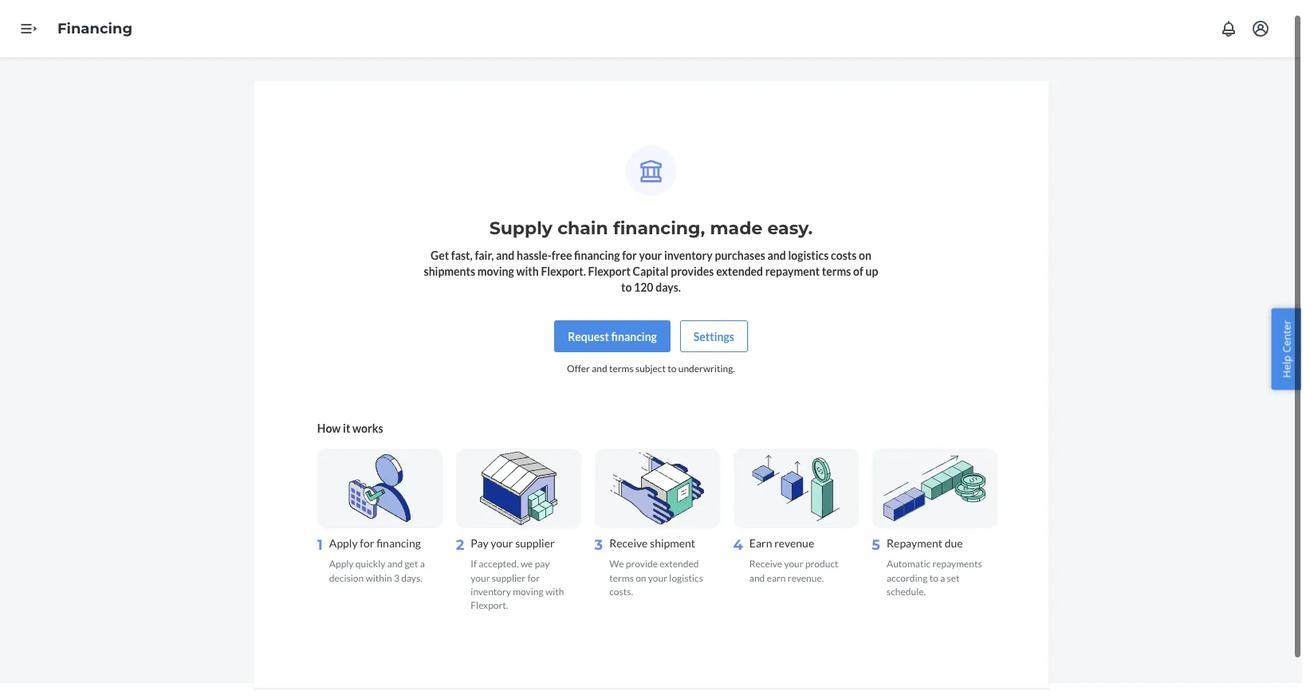 Task type: vqa. For each thing, say whether or not it's contained in the screenshot.
0 to the top
no



Task type: describe. For each thing, give the bounding box(es) containing it.
apply for apply quickly and get a decision within 3 days.
[[329, 559, 354, 570]]

offer
[[567, 363, 590, 375]]

settings button
[[680, 321, 748, 353]]

it
[[343, 422, 351, 435]]

supply
[[490, 217, 553, 239]]

up
[[866, 264, 879, 278]]

days. inside apply quickly and get a decision within 3 days.
[[401, 572, 423, 584]]

and right fair, at the top of page
[[496, 249, 515, 262]]

days. inside get fast, fair, and hassle-free financing for your inventory purchases and logistics costs on shipments moving with flexport. flexport capital provides extended repayment terms of up to 120 days.
[[656, 280, 681, 294]]

apply for financing
[[329, 537, 421, 550]]

2
[[456, 537, 465, 554]]

receive your product and earn revenue.
[[750, 559, 839, 584]]

repayment
[[887, 537, 943, 550]]

your inside receive your product and earn revenue.
[[785, 559, 804, 570]]

costs
[[831, 249, 857, 262]]

chain
[[558, 217, 608, 239]]

a for 5
[[941, 572, 946, 584]]

supplier inside if accepted, we pay your supplier for inventory moving with flexport.
[[492, 572, 526, 584]]

receive shipment
[[610, 537, 696, 550]]

fair,
[[475, 249, 494, 262]]

financing inside get fast, fair, and hassle-free financing for your inventory purchases and logistics costs on shipments moving with flexport. flexport capital provides extended repayment terms of up to 120 days.
[[575, 249, 620, 262]]

help
[[1280, 356, 1294, 378]]

with inside get fast, fair, and hassle-free financing for your inventory purchases and logistics costs on shipments moving with flexport. flexport capital provides extended repayment terms of up to 120 days.
[[517, 264, 539, 278]]

logistics inside get fast, fair, and hassle-free financing for your inventory purchases and logistics costs on shipments moving with flexport. flexport capital provides extended repayment terms of up to 120 days.
[[789, 249, 829, 262]]

1 vertical spatial to
[[668, 363, 677, 375]]

if accepted, we pay your supplier for inventory moving with flexport.
[[471, 559, 564, 611]]

earn
[[767, 572, 786, 584]]

extended inside get fast, fair, and hassle-free financing for your inventory purchases and logistics costs on shipments moving with flexport. flexport capital provides extended repayment terms of up to 120 days.
[[717, 264, 764, 278]]

capital
[[633, 264, 669, 278]]

request financing
[[568, 330, 657, 343]]

get
[[405, 559, 418, 570]]

financing
[[57, 20, 132, 37]]

0 horizontal spatial for
[[360, 537, 375, 550]]

moving inside if accepted, we pay your supplier for inventory moving with flexport.
[[513, 586, 544, 598]]

repayment
[[766, 264, 820, 278]]

and up repayment
[[768, 249, 786, 262]]

inventory inside if accepted, we pay your supplier for inventory moving with flexport.
[[471, 586, 511, 598]]

schedule.
[[887, 586, 926, 598]]

if
[[471, 559, 477, 570]]

costs.
[[610, 586, 633, 598]]

1 vertical spatial terms
[[610, 363, 634, 375]]

open notifications image
[[1220, 19, 1239, 38]]

subject
[[636, 363, 666, 375]]

terms inside get fast, fair, and hassle-free financing for your inventory purchases and logistics costs on shipments moving with flexport. flexport capital provides extended repayment terms of up to 120 days.
[[822, 264, 852, 278]]

5
[[872, 537, 881, 554]]

your inside if accepted, we pay your supplier for inventory moving with flexport.
[[471, 572, 490, 584]]

supply chain financing, made easy.
[[490, 217, 813, 239]]

flexport
[[588, 264, 631, 278]]

revenue.
[[788, 572, 824, 584]]

0 vertical spatial 3
[[595, 537, 603, 554]]

receive for receive your product and earn revenue.
[[750, 559, 783, 570]]

fast,
[[451, 249, 473, 262]]

receive for receive shipment
[[610, 537, 648, 550]]

provide
[[626, 559, 658, 570]]

financing inside 'request financing' 'button'
[[612, 330, 657, 343]]

made
[[710, 217, 763, 239]]

accepted,
[[479, 559, 519, 570]]

how it works
[[317, 422, 383, 435]]

revenue
[[775, 537, 815, 550]]

pay
[[471, 537, 489, 550]]

for inside get fast, fair, and hassle-free financing for your inventory purchases and logistics costs on shipments moving with flexport. flexport capital provides extended repayment terms of up to 120 days.
[[622, 249, 637, 262]]

open account menu image
[[1252, 19, 1271, 38]]

120
[[634, 280, 654, 294]]

easy.
[[768, 217, 813, 239]]

free
[[552, 249, 572, 262]]

decision
[[329, 572, 364, 584]]

underwriting.
[[679, 363, 736, 375]]

we
[[610, 559, 624, 570]]

financing,
[[613, 217, 706, 239]]

your inside the we provide extended terms on your logistics costs.
[[649, 572, 668, 584]]

your up "accepted,"
[[491, 537, 513, 550]]



Task type: locate. For each thing, give the bounding box(es) containing it.
1 horizontal spatial with
[[546, 586, 564, 598]]

1 vertical spatial logistics
[[670, 572, 704, 584]]

0 horizontal spatial extended
[[660, 559, 699, 570]]

your down if on the left of page
[[471, 572, 490, 584]]

0 vertical spatial apply
[[329, 537, 358, 550]]

to
[[622, 280, 632, 294], [668, 363, 677, 375], [930, 572, 939, 584]]

1 horizontal spatial extended
[[717, 264, 764, 278]]

a right "get"
[[420, 559, 425, 570]]

a for 1
[[420, 559, 425, 570]]

logistics inside the we provide extended terms on your logistics costs.
[[670, 572, 704, 584]]

2 vertical spatial terms
[[610, 572, 634, 584]]

0 vertical spatial extended
[[717, 264, 764, 278]]

1 apply from the top
[[329, 537, 358, 550]]

financing
[[575, 249, 620, 262], [612, 330, 657, 343], [377, 537, 421, 550]]

and
[[496, 249, 515, 262], [768, 249, 786, 262], [592, 363, 608, 375], [387, 559, 403, 570], [750, 572, 765, 584]]

logistics down the shipment
[[670, 572, 704, 584]]

automatic
[[887, 559, 931, 570]]

0 horizontal spatial inventory
[[471, 586, 511, 598]]

financing link
[[57, 20, 132, 37]]

how
[[317, 422, 341, 435]]

financing up the flexport
[[575, 249, 620, 262]]

days. down "get"
[[401, 572, 423, 584]]

0 vertical spatial financing
[[575, 249, 620, 262]]

1 horizontal spatial logistics
[[789, 249, 829, 262]]

logistics up repayment
[[789, 249, 829, 262]]

extended inside the we provide extended terms on your logistics costs.
[[660, 559, 699, 570]]

1 horizontal spatial for
[[528, 572, 540, 584]]

to inside automatic repayments according to a set schedule.
[[930, 572, 939, 584]]

help center button
[[1272, 308, 1303, 390]]

your down provide
[[649, 572, 668, 584]]

apply quickly and get a decision within 3 days.
[[329, 559, 425, 584]]

repayments
[[933, 559, 983, 570]]

request financing button
[[555, 321, 671, 353]]

0 vertical spatial moving
[[478, 264, 514, 278]]

0 horizontal spatial receive
[[610, 537, 648, 550]]

and inside apply quickly and get a decision within 3 days.
[[387, 559, 403, 570]]

purchases
[[715, 249, 766, 262]]

4
[[734, 537, 743, 554]]

shipments
[[424, 264, 476, 278]]

with down the hassle-
[[517, 264, 539, 278]]

of
[[854, 264, 864, 278]]

financing up subject
[[612, 330, 657, 343]]

quickly
[[356, 559, 386, 570]]

flexport. down free
[[541, 264, 586, 278]]

earn
[[750, 537, 773, 550]]

flexport. down "accepted,"
[[471, 600, 508, 611]]

3
[[595, 537, 603, 554], [394, 572, 400, 584]]

1 horizontal spatial on
[[859, 249, 872, 262]]

automatic repayments according to a set schedule.
[[887, 559, 983, 598]]

and left the earn
[[750, 572, 765, 584]]

center
[[1280, 320, 1294, 353]]

0 vertical spatial for
[[622, 249, 637, 262]]

to right subject
[[668, 363, 677, 375]]

supplier down "accepted,"
[[492, 572, 526, 584]]

terms inside the we provide extended terms on your logistics costs.
[[610, 572, 634, 584]]

inventory inside get fast, fair, and hassle-free financing for your inventory purchases and logistics costs on shipments moving with flexport. flexport capital provides extended repayment terms of up to 120 days.
[[665, 249, 713, 262]]

1 horizontal spatial days.
[[656, 280, 681, 294]]

your
[[639, 249, 662, 262], [491, 537, 513, 550], [785, 559, 804, 570], [471, 572, 490, 584], [649, 572, 668, 584]]

help center
[[1280, 320, 1294, 378]]

1 vertical spatial with
[[546, 586, 564, 598]]

for
[[622, 249, 637, 262], [360, 537, 375, 550], [528, 572, 540, 584]]

inventory up provides
[[665, 249, 713, 262]]

shipment
[[650, 537, 696, 550]]

flexport. inside if accepted, we pay your supplier for inventory moving with flexport.
[[471, 600, 508, 611]]

1 horizontal spatial 3
[[595, 537, 603, 554]]

for inside if accepted, we pay your supplier for inventory moving with flexport.
[[528, 572, 540, 584]]

for up the flexport
[[622, 249, 637, 262]]

days. down capital
[[656, 280, 681, 294]]

for up quickly
[[360, 537, 375, 550]]

and right the offer
[[592, 363, 608, 375]]

1 vertical spatial inventory
[[471, 586, 511, 598]]

0 horizontal spatial to
[[622, 280, 632, 294]]

receive inside receive your product and earn revenue.
[[750, 559, 783, 570]]

flexport.
[[541, 264, 586, 278], [471, 600, 508, 611]]

apply up the decision
[[329, 559, 354, 570]]

1 vertical spatial moving
[[513, 586, 544, 598]]

1 vertical spatial flexport.
[[471, 600, 508, 611]]

repayment due
[[887, 537, 964, 550]]

settings
[[694, 330, 735, 343]]

0 horizontal spatial logistics
[[670, 572, 704, 584]]

apply inside apply quickly and get a decision within 3 days.
[[329, 559, 354, 570]]

get fast, fair, and hassle-free financing for your inventory purchases and logistics costs on shipments moving with flexport. flexport capital provides extended repayment terms of up to 120 days.
[[424, 249, 879, 294]]

with
[[517, 264, 539, 278], [546, 586, 564, 598]]

0 vertical spatial a
[[420, 559, 425, 570]]

0 horizontal spatial days.
[[401, 572, 423, 584]]

works
[[353, 422, 383, 435]]

0 vertical spatial to
[[622, 280, 632, 294]]

0 vertical spatial flexport.
[[541, 264, 586, 278]]

2 vertical spatial for
[[528, 572, 540, 584]]

on inside get fast, fair, and hassle-free financing for your inventory purchases and logistics costs on shipments moving with flexport. flexport capital provides extended repayment terms of up to 120 days.
[[859, 249, 872, 262]]

receive up we
[[610, 537, 648, 550]]

1
[[317, 537, 323, 554]]

a inside automatic repayments according to a set schedule.
[[941, 572, 946, 584]]

receive up the earn
[[750, 559, 783, 570]]

your inside get fast, fair, and hassle-free financing for your inventory purchases and logistics costs on shipments moving with flexport. flexport capital provides extended repayment terms of up to 120 days.
[[639, 249, 662, 262]]

logistics
[[789, 249, 829, 262], [670, 572, 704, 584]]

get
[[431, 249, 449, 262]]

2 vertical spatial to
[[930, 572, 939, 584]]

for down we
[[528, 572, 540, 584]]

due
[[945, 537, 964, 550]]

product
[[806, 559, 839, 570]]

receive
[[610, 537, 648, 550], [750, 559, 783, 570]]

1 vertical spatial for
[[360, 537, 375, 550]]

offer and terms subject to underwriting.
[[567, 363, 736, 375]]

and inside receive your product and earn revenue.
[[750, 572, 765, 584]]

terms
[[822, 264, 852, 278], [610, 363, 634, 375], [610, 572, 634, 584]]

open navigation image
[[19, 19, 38, 38]]

1 horizontal spatial inventory
[[665, 249, 713, 262]]

provides
[[671, 264, 714, 278]]

0 horizontal spatial flexport.
[[471, 600, 508, 611]]

1 vertical spatial apply
[[329, 559, 354, 570]]

a left set
[[941, 572, 946, 584]]

3 right within
[[394, 572, 400, 584]]

pay your supplier
[[471, 537, 555, 550]]

3 left receive shipment
[[595, 537, 603, 554]]

we
[[521, 559, 533, 570]]

request
[[568, 330, 609, 343]]

apply for apply for financing
[[329, 537, 358, 550]]

extended down purchases
[[717, 264, 764, 278]]

0 vertical spatial supplier
[[516, 537, 555, 550]]

2 horizontal spatial to
[[930, 572, 939, 584]]

1 vertical spatial on
[[636, 572, 647, 584]]

moving down fair, at the top of page
[[478, 264, 514, 278]]

0 horizontal spatial a
[[420, 559, 425, 570]]

0 vertical spatial inventory
[[665, 249, 713, 262]]

moving
[[478, 264, 514, 278], [513, 586, 544, 598]]

1 vertical spatial 3
[[394, 572, 400, 584]]

inventory
[[665, 249, 713, 262], [471, 586, 511, 598]]

terms down costs
[[822, 264, 852, 278]]

extended down the shipment
[[660, 559, 699, 570]]

0 vertical spatial logistics
[[789, 249, 829, 262]]

moving down we
[[513, 586, 544, 598]]

supplier up pay
[[516, 537, 555, 550]]

set
[[948, 572, 960, 584]]

on
[[859, 249, 872, 262], [636, 572, 647, 584]]

1 vertical spatial financing
[[612, 330, 657, 343]]

according
[[887, 572, 928, 584]]

0 vertical spatial receive
[[610, 537, 648, 550]]

supplier
[[516, 537, 555, 550], [492, 572, 526, 584]]

2 horizontal spatial for
[[622, 249, 637, 262]]

within
[[366, 572, 392, 584]]

1 horizontal spatial to
[[668, 363, 677, 375]]

0 horizontal spatial with
[[517, 264, 539, 278]]

1 horizontal spatial receive
[[750, 559, 783, 570]]

with down pay
[[546, 586, 564, 598]]

with inside if accepted, we pay your supplier for inventory moving with flexport.
[[546, 586, 564, 598]]

hassle-
[[517, 249, 552, 262]]

pay
[[535, 559, 550, 570]]

0 horizontal spatial 3
[[394, 572, 400, 584]]

1 horizontal spatial flexport.
[[541, 264, 586, 278]]

to inside get fast, fair, and hassle-free financing for your inventory purchases and logistics costs on shipments moving with flexport. flexport capital provides extended repayment terms of up to 120 days.
[[622, 280, 632, 294]]

we provide extended terms on your logistics costs.
[[610, 559, 704, 598]]

terms left subject
[[610, 363, 634, 375]]

earn revenue
[[750, 537, 815, 550]]

0 horizontal spatial on
[[636, 572, 647, 584]]

0 vertical spatial terms
[[822, 264, 852, 278]]

moving inside get fast, fair, and hassle-free financing for your inventory purchases and logistics costs on shipments moving with flexport. flexport capital provides extended repayment terms of up to 120 days.
[[478, 264, 514, 278]]

and left "get"
[[387, 559, 403, 570]]

2 vertical spatial financing
[[377, 537, 421, 550]]

flexport. inside get fast, fair, and hassle-free financing for your inventory purchases and logistics costs on shipments moving with flexport. flexport capital provides extended repayment terms of up to 120 days.
[[541, 264, 586, 278]]

your up capital
[[639, 249, 662, 262]]

a
[[420, 559, 425, 570], [941, 572, 946, 584]]

3 inside apply quickly and get a decision within 3 days.
[[394, 572, 400, 584]]

1 horizontal spatial a
[[941, 572, 946, 584]]

0 vertical spatial days.
[[656, 280, 681, 294]]

0 vertical spatial with
[[517, 264, 539, 278]]

0 vertical spatial on
[[859, 249, 872, 262]]

a inside apply quickly and get a decision within 3 days.
[[420, 559, 425, 570]]

financing up "get"
[[377, 537, 421, 550]]

terms up costs.
[[610, 572, 634, 584]]

extended
[[717, 264, 764, 278], [660, 559, 699, 570]]

on inside the we provide extended terms on your logistics costs.
[[636, 572, 647, 584]]

inventory down "accepted,"
[[471, 586, 511, 598]]

days.
[[656, 280, 681, 294], [401, 572, 423, 584]]

apply
[[329, 537, 358, 550], [329, 559, 354, 570]]

to left set
[[930, 572, 939, 584]]

1 vertical spatial supplier
[[492, 572, 526, 584]]

your up revenue.
[[785, 559, 804, 570]]

1 vertical spatial receive
[[750, 559, 783, 570]]

apply right the 1
[[329, 537, 358, 550]]

1 vertical spatial days.
[[401, 572, 423, 584]]

on up up
[[859, 249, 872, 262]]

2 apply from the top
[[329, 559, 354, 570]]

on down provide
[[636, 572, 647, 584]]

to left 120
[[622, 280, 632, 294]]

1 vertical spatial a
[[941, 572, 946, 584]]

1 vertical spatial extended
[[660, 559, 699, 570]]



